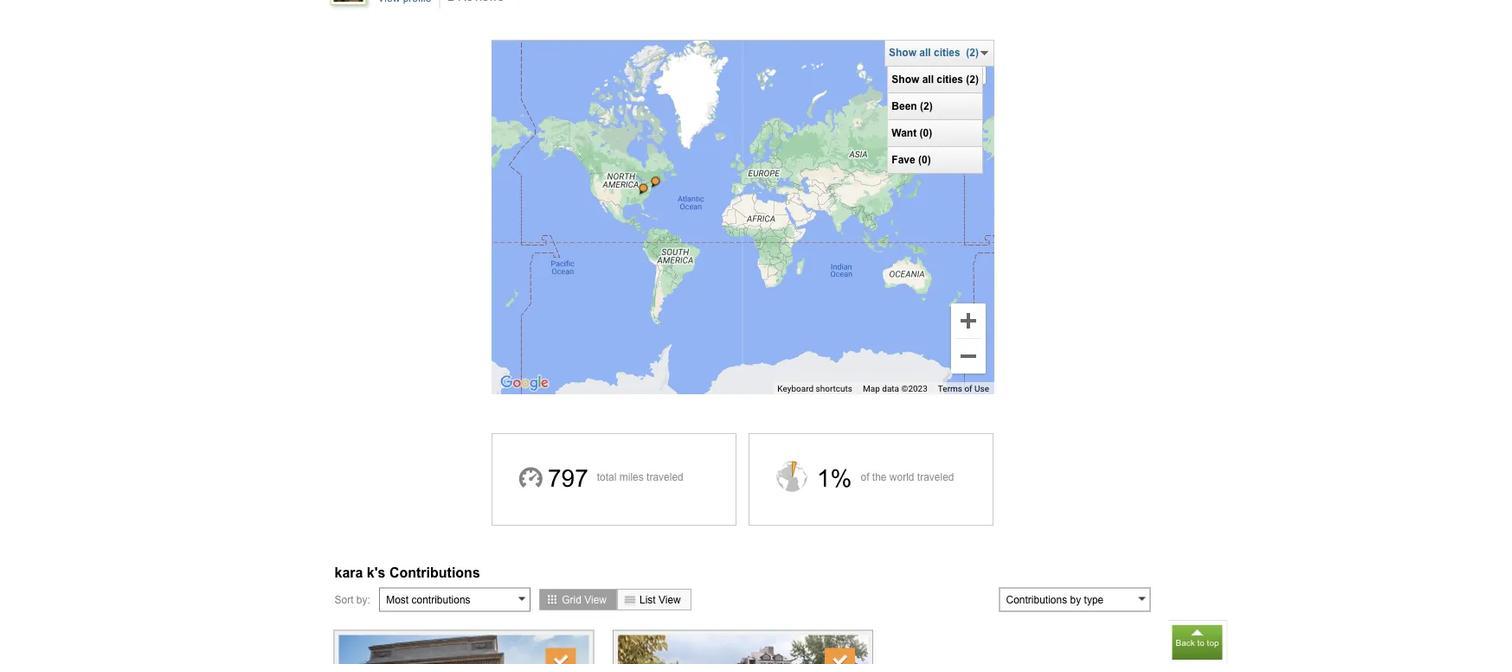 Task type: describe. For each thing, give the bounding box(es) containing it.
of for terms
[[965, 384, 973, 394]]

0 vertical spatial show
[[889, 47, 917, 58]]

797
[[548, 465, 588, 493]]

traveled inside '797 total miles traveled'
[[647, 472, 684, 484]]

0 vertical spatial show all cities (2)
[[889, 47, 979, 58]]

(0) for want (0)
[[920, 127, 933, 139]]

top
[[1207, 639, 1219, 648]]

1 vertical spatial contributions
[[1006, 594, 1068, 606]]

been
[[892, 100, 917, 112]]

1 vertical spatial all
[[923, 74, 934, 85]]

797 total miles traveled
[[548, 465, 684, 493]]

list view
[[640, 594, 681, 606]]

by
[[1071, 594, 1082, 606]]

miles
[[620, 472, 644, 484]]

data
[[882, 384, 900, 394]]

keyboard shortcuts
[[778, 384, 853, 394]]

view for list view
[[659, 594, 681, 606]]

2 vertical spatial (2)
[[920, 100, 933, 112]]

(0) for fave (0)
[[919, 154, 931, 166]]

1 vertical spatial (2)
[[967, 74, 979, 85]]

map data ©2023
[[863, 384, 928, 394]]

keyboard
[[778, 384, 814, 394]]

traveled inside 1% of the world traveled
[[918, 472, 955, 484]]

total
[[597, 472, 617, 484]]

0 vertical spatial all
[[920, 47, 931, 58]]

1 vertical spatial show
[[892, 74, 920, 85]]

grid
[[562, 594, 582, 606]]

grid view
[[562, 594, 607, 606]]

back to top
[[1176, 639, 1219, 648]]

back
[[1176, 639, 1195, 648]]

fave (0)
[[892, 154, 931, 166]]

map
[[863, 384, 880, 394]]

1%
[[817, 465, 852, 493]]

terms
[[938, 384, 963, 394]]

type
[[1084, 594, 1104, 606]]

to
[[1198, 639, 1205, 648]]



Task type: locate. For each thing, give the bounding box(es) containing it.
of inside 1% of the world traveled
[[861, 472, 870, 484]]

traveled
[[647, 472, 684, 484], [918, 472, 955, 484]]

the
[[873, 472, 887, 484]]

keyboard shortcuts button
[[778, 383, 853, 395]]

contributions up contributions
[[390, 565, 480, 581]]

0 vertical spatial contributions
[[390, 565, 480, 581]]

kara k's contributions
[[335, 565, 480, 581]]

1 traveled from the left
[[647, 472, 684, 484]]

view
[[585, 594, 607, 606], [659, 594, 681, 606]]

kara
[[335, 565, 363, 581]]

contributions left by
[[1006, 594, 1068, 606]]

list
[[640, 594, 656, 606]]

of for 1%
[[861, 472, 870, 484]]

0 vertical spatial (0)
[[920, 127, 933, 139]]

1 horizontal spatial view
[[659, 594, 681, 606]]

use
[[975, 384, 990, 394]]

1% of the world traveled
[[817, 465, 955, 493]]

all
[[920, 47, 931, 58], [923, 74, 934, 85]]

world
[[890, 472, 915, 484]]

2 view from the left
[[659, 594, 681, 606]]

show
[[889, 47, 917, 58], [892, 74, 920, 85]]

shortcuts
[[816, 384, 853, 394]]

1 horizontal spatial of
[[965, 384, 973, 394]]

0 vertical spatial cities
[[934, 47, 961, 58]]

(2)
[[967, 47, 979, 58], [967, 74, 979, 85], [920, 100, 933, 112]]

of
[[965, 384, 973, 394], [861, 472, 870, 484]]

fave
[[892, 154, 916, 166]]

2 traveled from the left
[[918, 472, 955, 484]]

been (2)
[[892, 100, 933, 112]]

most contributions
[[386, 594, 471, 606]]

most
[[386, 594, 409, 606]]

1 vertical spatial of
[[861, 472, 870, 484]]

view for grid view
[[585, 594, 607, 606]]

cities
[[934, 47, 961, 58], [937, 74, 964, 85]]

traveled right miles
[[647, 472, 684, 484]]

traveled right world
[[918, 472, 955, 484]]

of left the
[[861, 472, 870, 484]]

0 vertical spatial of
[[965, 384, 973, 394]]

1 vertical spatial cities
[[937, 74, 964, 85]]

by:
[[357, 594, 370, 606]]

contributions by type
[[1006, 594, 1104, 606]]

of left use
[[965, 384, 973, 394]]

(0) right "want"
[[920, 127, 933, 139]]

want
[[892, 127, 917, 139]]

terms of use link
[[938, 384, 990, 394]]

(0) right fave
[[919, 154, 931, 166]]

1 vertical spatial show all cities (2)
[[892, 74, 979, 85]]

1 vertical spatial (0)
[[919, 154, 931, 166]]

0 horizontal spatial traveled
[[647, 472, 684, 484]]

contributions
[[412, 594, 471, 606]]

contributions
[[390, 565, 480, 581], [1006, 594, 1068, 606]]

1 view from the left
[[585, 594, 607, 606]]

0 horizontal spatial contributions
[[390, 565, 480, 581]]

1 horizontal spatial traveled
[[918, 472, 955, 484]]

0 vertical spatial (2)
[[967, 47, 979, 58]]

0 horizontal spatial view
[[585, 594, 607, 606]]

1 horizontal spatial contributions
[[1006, 594, 1068, 606]]

k's
[[367, 565, 386, 581]]

sort by:
[[335, 594, 370, 606]]

view right list
[[659, 594, 681, 606]]

terms of use
[[938, 384, 990, 394]]

want (0)
[[892, 127, 933, 139]]

©2023
[[902, 384, 928, 394]]

(0)
[[920, 127, 933, 139], [919, 154, 931, 166]]

map region
[[300, 21, 1187, 464]]

sort
[[335, 594, 354, 606]]

google image
[[496, 372, 553, 395]]

view right "grid"
[[585, 594, 607, 606]]

0 horizontal spatial of
[[861, 472, 870, 484]]

show all cities (2)
[[889, 47, 979, 58], [892, 74, 979, 85]]



Task type: vqa. For each thing, say whether or not it's contained in the screenshot.
MAP
yes



